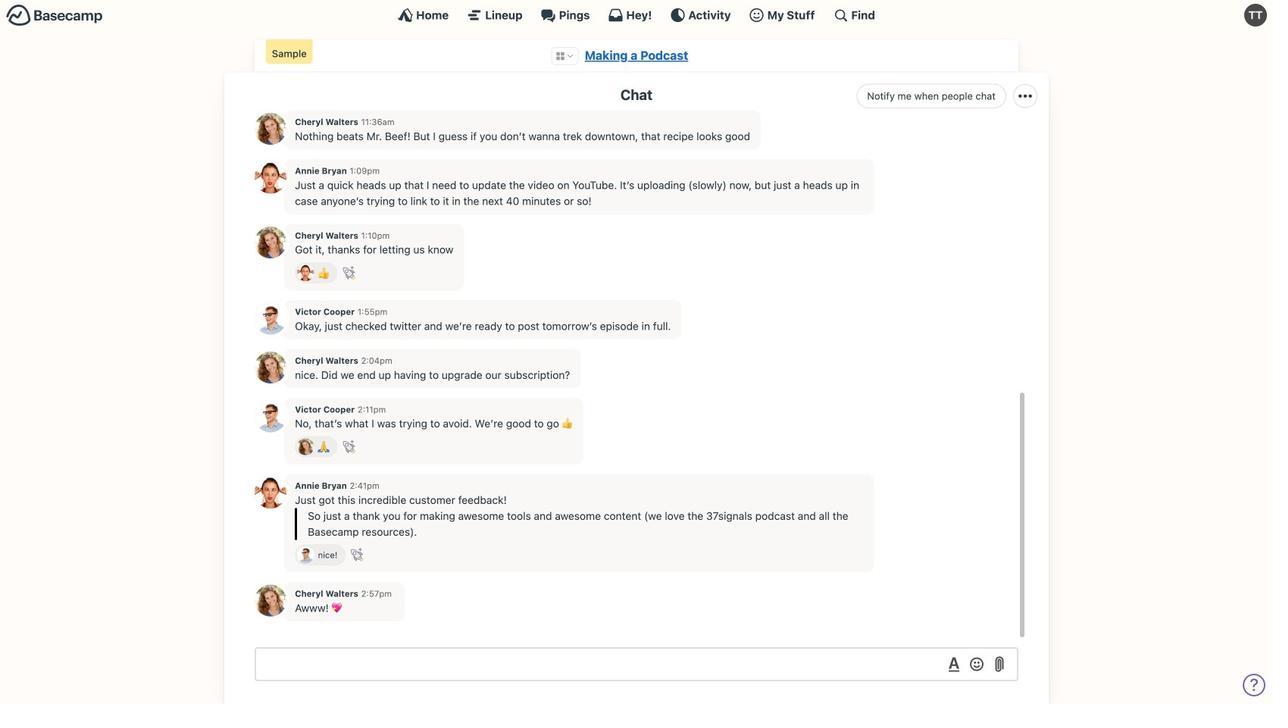 Task type: vqa. For each thing, say whether or not it's contained in the screenshot.
the after on the left
no



Task type: describe. For each thing, give the bounding box(es) containing it.
keyboard shortcut: ⌘ + / image
[[834, 8, 849, 23]]

2:04pm element
[[361, 356, 393, 366]]

victor c. boosted the chat with 'nice!' element
[[295, 544, 346, 566]]

annie b. boosted the chat with '👍' element
[[295, 262, 338, 284]]

2:57pm element
[[361, 589, 392, 599]]

2:41pm element
[[350, 481, 380, 491]]

cheryl walters image for 1:10pm element
[[255, 227, 287, 259]]

cheryl walters image
[[297, 438, 314, 455]]

cheryl w. boosted the chat with '🙏' element
[[295, 436, 338, 458]]

terry turtle image
[[1245, 4, 1268, 27]]

cheryl walters image for 2:57pm element
[[255, 585, 287, 617]]

1:10pm element
[[361, 230, 390, 241]]

1:55pm element
[[358, 307, 388, 317]]

annie bryan image for "2:41pm" element
[[255, 477, 287, 509]]



Task type: locate. For each thing, give the bounding box(es) containing it.
0 vertical spatial victor cooper image
[[255, 303, 287, 335]]

victor cooper image
[[255, 303, 287, 335], [255, 401, 287, 432]]

annie bryan image
[[255, 162, 287, 194], [255, 477, 287, 509]]

cheryl walters image for the 11:36am element
[[255, 113, 287, 145]]

None text field
[[255, 648, 1019, 682]]

2 annie bryan image from the top
[[255, 477, 287, 509]]

annie bryan image for 1:09pm element
[[255, 162, 287, 194]]

11:36am element
[[361, 117, 395, 127]]

1 vertical spatial victor cooper image
[[255, 401, 287, 432]]

4 cheryl walters image from the top
[[255, 585, 287, 617]]

cheryl walters image
[[255, 113, 287, 145], [255, 227, 287, 259], [255, 352, 287, 384], [255, 585, 287, 617]]

1 vertical spatial annie bryan image
[[255, 477, 287, 509]]

cheryl walters image for 2:04pm element
[[255, 352, 287, 384]]

main element
[[0, 0, 1274, 30]]

2:11pm element
[[358, 404, 386, 415]]

1 victor cooper image from the top
[[255, 303, 287, 335]]

3 cheryl walters image from the top
[[255, 352, 287, 384]]

annie bryan image
[[297, 264, 314, 281]]

2 cheryl walters image from the top
[[255, 227, 287, 259]]

1 annie bryan image from the top
[[255, 162, 287, 194]]

2 victor cooper image from the top
[[255, 401, 287, 432]]

1 cheryl walters image from the top
[[255, 113, 287, 145]]

0 vertical spatial annie bryan image
[[255, 162, 287, 194]]

victor cooper image for 2:11pm element
[[255, 401, 287, 432]]

breadcrumb element
[[255, 39, 1019, 72]]

1:09pm element
[[350, 166, 380, 176]]

switch accounts image
[[6, 4, 103, 27]]

victor cooper image
[[297, 547, 314, 564]]

victor cooper image for 1:55pm element
[[255, 303, 287, 335]]



